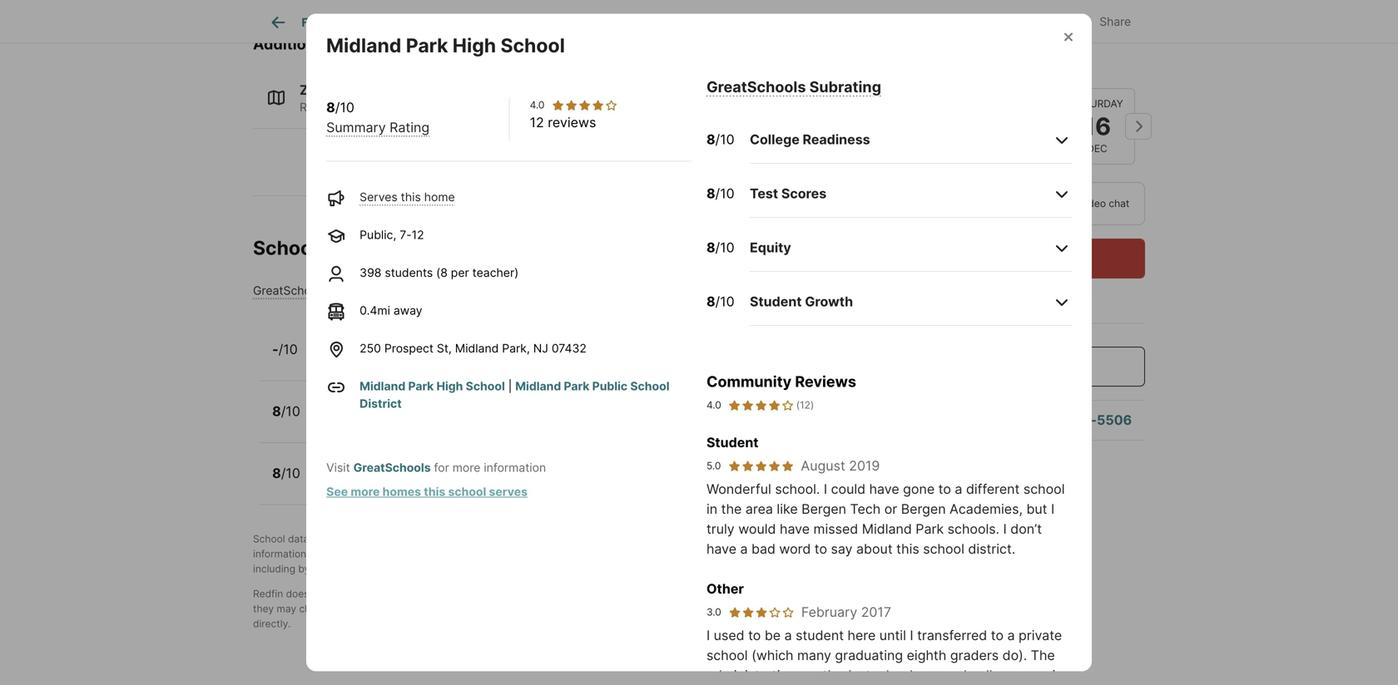 Task type: vqa. For each thing, say whether or not it's contained in the screenshot.
visiting
yes



Task type: describe. For each thing, give the bounding box(es) containing it.
school inside midland park public school district
[[630, 379, 670, 394]]

feed
[[302, 15, 329, 29]]

own
[[521, 548, 541, 560]]

0 horizontal spatial 4.0
[[530, 99, 545, 111]]

this up public, 7-12
[[401, 190, 421, 204]]

i left the could
[[824, 481, 827, 498]]

student for student
[[707, 435, 759, 451]]

1 vertical spatial elementary
[[432, 396, 507, 413]]

this inside wonderful school. i could have gone to a different school in the area like bergen tech or bergen academies, but i truly would have missed midland park schools. i don't have a bad word to say about this school district.
[[896, 541, 919, 558]]

i right "until"
[[910, 628, 913, 644]]

12 reviews
[[530, 114, 596, 131]]

midland park high school dialog
[[306, 14, 1092, 686]]

community
[[707, 373, 792, 391]]

recommends
[[601, 533, 662, 545]]

to inside first step, and conduct their own investigation to determine their desired schools or school districts, including by contacting and visiting the schools themselves.
[[606, 548, 616, 560]]

college readiness
[[750, 131, 870, 148]]

8 /10 for test scores
[[707, 186, 735, 202]]

7- inside midland park high school public, 7-12 • serves this home • 0.4mi
[[359, 477, 371, 491]]

summary rating link
[[326, 119, 430, 136]]

not inside school service boundaries are intended to be used as a reference only; they may change and are not
[[375, 603, 391, 615]]

greatschools up college
[[707, 78, 806, 96]]

/10 left equity
[[715, 240, 735, 256]]

school down reference at the bottom right of page
[[758, 603, 789, 615]]

the inside first step, and conduct their own investigation to determine their desired schools or school districts, including by contacting and visiting the schools themselves.
[[422, 563, 438, 575]]

reviews
[[795, 373, 856, 391]]

0 vertical spatial are
[[641, 588, 656, 600]]

(8
[[436, 266, 448, 280]]

midland right st,
[[455, 342, 499, 356]]

is
[[312, 533, 319, 545]]

visit
[[326, 461, 350, 475]]

398 students (8 per teacher)
[[360, 266, 519, 280]]

information inside , a nonprofit organization. redfin recommends buyers and renters use greatschools information and ratings as a
[[253, 548, 306, 560]]

see
[[326, 485, 348, 499]]

school left data
[[253, 533, 285, 545]]

redfin inside , a nonprofit organization. redfin recommends buyers and renters use greatschools information and ratings as a
[[568, 533, 598, 545]]

| inside zoning r-1 | permitted: single-family, commercial
[[321, 100, 325, 115]]

2017
[[861, 605, 891, 621]]

nj
[[533, 342, 548, 356]]

serves
[[489, 485, 528, 499]]

1 horizontal spatial schools
[[732, 548, 768, 560]]

organization.
[[504, 533, 565, 545]]

and up redfin does not endorse or guarantee this information.
[[366, 563, 383, 575]]

8 /10 for student growth
[[707, 294, 735, 310]]

ratings
[[330, 548, 362, 560]]

serves inside midland park high school public, 7-12 • serves this home • 0.4mi
[[396, 477, 434, 491]]

public, 7-12
[[360, 228, 424, 242]]

1 vertical spatial 4.0
[[707, 399, 721, 412]]

feed link
[[268, 12, 329, 32]]

growth
[[805, 294, 853, 310]]

graduating
[[835, 648, 903, 664]]

the
[[1031, 648, 1055, 664]]

school down for
[[448, 485, 486, 499]]

college
[[971, 668, 1016, 684]]

academies,
[[950, 501, 1023, 518]]

greatschools link
[[353, 461, 431, 475]]

district
[[792, 603, 825, 615]]

midland park high school element
[[326, 14, 585, 58]]

/10 left college
[[715, 131, 735, 148]]

/10 inside 8 /10 summary rating
[[335, 99, 354, 116]]

r-
[[300, 100, 312, 115]]

to up do).
[[991, 628, 1004, 644]]

0.4mi inside the midland park high school dialog
[[360, 304, 390, 318]]

by inside first step, and conduct their own investigation to determine their desired schools or school districts, including by contacting and visiting the schools themselves.
[[298, 563, 310, 575]]

tour via video chat list box
[[885, 182, 1145, 226]]

• down greatschools link
[[387, 477, 393, 491]]

1 vertical spatial redfin
[[253, 588, 283, 600]]

-
[[272, 342, 278, 358]]

home inside godwin elementary school public, prek-2 • serves this home • 0.7mi
[[473, 353, 504, 367]]

test scores
[[750, 186, 827, 202]]

summary inside 8 /10 summary rating
[[326, 119, 386, 136]]

, a nonprofit organization. redfin recommends buyers and renters use greatschools information and ratings as a
[[253, 533, 840, 560]]

1 vertical spatial summary
[[330, 284, 382, 298]]

could
[[831, 481, 866, 498]]

2023
[[488, 8, 513, 20]]

or inside first step, and conduct their own investigation to determine their desired schools or school districts, including by contacting and visiting the schools themselves.
[[771, 548, 780, 560]]

midland for midland park high school
[[326, 34, 401, 57]]

this down visit greatschools for more information
[[424, 485, 445, 499]]

february
[[801, 605, 857, 621]]

0 horizontal spatial have
[[707, 541, 737, 558]]

/10 left the student growth
[[715, 294, 735, 310]]

0 horizontal spatial not
[[312, 588, 327, 600]]

highland avenue elementary school
[[319, 396, 555, 413]]

per
[[451, 266, 469, 280]]

midland park high school public, 7-12 • serves this home • 0.4mi
[[319, 458, 535, 491]]

• left 0.7mi on the bottom left
[[507, 353, 514, 367]]

greatschools subrating
[[707, 78, 881, 96]]

prek-
[[359, 353, 388, 367]]

tech
[[850, 501, 881, 518]]

park inside wonderful school. i could have gone to a different school in the area like bergen tech or bergen academies, but i truly would have missed midland park schools. i don't have a bad word to say about this school district.
[[916, 521, 944, 538]]

a up academies,
[[955, 481, 962, 498]]

0 vertical spatial 12
[[530, 114, 544, 131]]

wonderful
[[707, 481, 771, 498]]

.
[[513, 8, 515, 20]]

/10 left the godwin
[[278, 342, 298, 358]]

verify
[[539, 603, 565, 615]]

reviews
[[548, 114, 596, 131]]

schedule tour
[[970, 251, 1060, 267]]

2 horizontal spatial have
[[869, 481, 899, 498]]

1 vertical spatial schools
[[441, 563, 477, 575]]

school inside godwin elementary school public, prek-2 • serves this home • 0.7mi
[[449, 334, 494, 351]]

community reviews
[[707, 373, 856, 391]]

schedule
[[970, 251, 1030, 267]]

zoning
[[300, 82, 345, 98]]

and up desired
[[700, 533, 718, 545]]

• up nonprofit at the bottom of page
[[495, 477, 502, 491]]

schedule tour button
[[885, 239, 1145, 279]]

midland park public school district link
[[360, 379, 670, 411]]

godwin elementary school public, prek-2 • serves this home • 0.7mi
[[319, 334, 547, 367]]

zoning r-1 | permitted: single-family, commercial
[[300, 82, 534, 115]]

8 inside 8 /10 summary rating
[[326, 99, 335, 116]]

used inside school service boundaries are intended to be used as a reference only; they may change and are not
[[731, 588, 754, 600]]

schools
[[253, 236, 328, 260]]

i right but
[[1051, 501, 1055, 518]]

i down 3.0
[[707, 628, 710, 644]]

greatschools inside , a nonprofit organization. redfin recommends buyers and renters use greatschools information and ratings as a
[[776, 533, 840, 545]]

0 vertical spatial by
[[352, 8, 364, 20]]

on
[[440, 8, 452, 20]]

guaranteed
[[393, 603, 447, 615]]

school inside i used to be a student here until i transferred to a private school (which many graduating eighth graders do). the administration, methods, technology, and college prep
[[707, 648, 748, 664]]

8 /10 down - /10
[[272, 404, 300, 420]]

0 vertical spatial rating 4.0 out of 5 element
[[551, 99, 618, 112]]

i left the don't
[[1003, 521, 1007, 538]]

provided
[[322, 533, 364, 545]]

don't
[[1011, 521, 1042, 538]]

to down rating 3.0 out of 5 element
[[748, 628, 761, 644]]

| inside the midland park high school dialog
[[508, 379, 512, 394]]

student for student growth
[[750, 294, 802, 310]]

but
[[1027, 501, 1047, 518]]

missed
[[814, 521, 858, 538]]

school down schools.
[[923, 541, 964, 558]]

visit greatschools for more information
[[326, 461, 546, 475]]

wonderful school. i could have gone to a different school in the area like bergen tech or bergen academies, but i truly would have missed midland park schools. i don't have a bad word to say about this school district.
[[707, 481, 1065, 558]]

rating 3.0 out of 5 element
[[728, 606, 795, 620]]

0.4mi inside midland park high school public, 7-12 • serves this home • 0.4mi
[[505, 477, 535, 491]]

used inside i used to be a student here until i transferred to a private school (which many graduating eighth graders do). the administration, methods, technology, and college prep
[[714, 628, 745, 644]]

park,
[[502, 342, 530, 356]]

be inside school service boundaries are intended to be used as a reference only; they may change and are not
[[716, 588, 728, 600]]

0.4mi away
[[360, 304, 422, 318]]

park for midland park high school public, 7-12 • serves this home • 0.4mi
[[374, 458, 404, 475]]

8 /10 for equity
[[707, 240, 735, 256]]

this inside godwin elementary school public, prek-2 • serves this home • 0.7mi
[[450, 353, 470, 367]]

chat
[[1109, 198, 1130, 210]]

the inside wonderful school. i could have gone to a different school in the area like bergen tech or bergen academies, but i truly would have missed midland park schools. i don't have a bad word to say about this school district.
[[721, 501, 742, 518]]

serves inside the midland park high school dialog
[[360, 190, 398, 204]]

school down service
[[568, 603, 599, 615]]

other
[[707, 581, 744, 598]]

conduct
[[455, 548, 494, 560]]

determine
[[619, 548, 666, 560]]

1 bergen from the left
[[802, 501, 846, 518]]

reference
[[779, 588, 824, 600]]

park for midland park high school |
[[408, 379, 434, 394]]

8 /10 for college readiness
[[707, 131, 735, 148]]

permitted:
[[328, 100, 385, 115]]

12 inside midland park high school public, 7-12 • serves this home • 0.4mi
[[371, 477, 383, 491]]

419-
[[1066, 412, 1097, 429]]

to inside guaranteed to be accurate. to verify school enrollment eligibility, contact the school district directly.
[[450, 603, 460, 615]]

desired
[[694, 548, 729, 560]]

8 /10 left visit
[[272, 466, 300, 482]]

school down 0.7mi on the bottom left
[[510, 396, 555, 413]]

student growth button
[[750, 279, 1072, 326]]

saturday
[[1071, 98, 1123, 110]]

data
[[288, 533, 309, 545]]

first
[[387, 548, 406, 560]]

a left bad
[[740, 541, 748, 558]]

redfin does not endorse or guarantee this information.
[[253, 588, 511, 600]]

this inside midland park high school public, 7-12 • serves this home • 0.4mi
[[438, 477, 458, 491]]

see more homes this school serves link
[[326, 485, 528, 499]]

school down 250 prospect st, midland park, nj 07432
[[466, 379, 505, 394]]

a up the (which
[[784, 628, 792, 644]]

many
[[797, 648, 831, 664]]

gone
[[903, 481, 935, 498]]

a up do).
[[1007, 628, 1015, 644]]

single-
[[388, 100, 427, 115]]

godwin
[[319, 334, 369, 351]]

• right '2'
[[399, 353, 405, 367]]

or
[[1005, 315, 1024, 332]]

1
[[312, 100, 318, 115]]



Task type: locate. For each thing, give the bounding box(es) containing it.
college readiness button
[[750, 116, 1072, 164]]

park inside midland park high school public, 7-12 • serves this home • 0.4mi
[[374, 458, 404, 475]]

public, inside godwin elementary school public, prek-2 • serves this home • 0.7mi
[[319, 353, 356, 367]]

a left first
[[379, 548, 384, 560]]

or down use
[[771, 548, 780, 560]]

as inside school service boundaries are intended to be used as a reference only; they may change and are not
[[757, 588, 767, 600]]

to
[[938, 481, 951, 498], [815, 541, 827, 558], [606, 548, 616, 560], [704, 588, 713, 600], [450, 603, 460, 615], [748, 628, 761, 644], [991, 628, 1004, 644]]

to right gone
[[938, 481, 951, 498]]

their up themselves. in the left of the page
[[497, 548, 518, 560]]

first step, and conduct their own investigation to determine their desired schools or school districts, including by contacting and visiting the schools themselves.
[[253, 548, 857, 575]]

0 vertical spatial serves
[[360, 190, 398, 204]]

2019
[[849, 458, 880, 474]]

this down for
[[438, 477, 458, 491]]

greatschools
[[707, 78, 806, 96], [253, 284, 327, 298], [353, 461, 431, 475], [381, 533, 444, 545], [776, 533, 840, 545]]

additional
[[253, 35, 328, 53]]

0 vertical spatial as
[[365, 548, 376, 560]]

1 vertical spatial as
[[757, 588, 767, 600]]

word
[[779, 541, 811, 558]]

0 horizontal spatial 7-
[[359, 477, 371, 491]]

/10 down zoning
[[335, 99, 354, 116]]

and
[[700, 533, 718, 545], [309, 548, 327, 560], [435, 548, 452, 560], [366, 563, 383, 575], [337, 603, 354, 615], [943, 668, 967, 684]]

be inside i used to be a student here until i transferred to a private school (which many graduating eighth graders do). the administration, methods, technology, and college prep
[[765, 628, 781, 644]]

1 horizontal spatial have
[[780, 521, 810, 538]]

be
[[716, 588, 728, 600], [463, 603, 475, 615], [765, 628, 781, 644]]

high inside midland park high school public, 7-12 • serves this home • 0.4mi
[[407, 458, 437, 475]]

to left say
[[815, 541, 827, 558]]

the down step, on the bottom of the page
[[422, 563, 438, 575]]

bad
[[752, 541, 776, 558]]

1 horizontal spatial 7-
[[400, 228, 412, 242]]

2 their from the left
[[669, 548, 691, 560]]

to down information.
[[450, 603, 460, 615]]

rating down single-
[[390, 119, 430, 136]]

0 horizontal spatial or
[[372, 588, 381, 600]]

8 /10 left equity
[[707, 240, 735, 256]]

4.0 up the 12 reviews
[[530, 99, 545, 111]]

midland for midland park high school |
[[360, 379, 405, 394]]

/10 left highland
[[281, 404, 300, 420]]

1 horizontal spatial be
[[716, 588, 728, 600]]

school data is provided by greatschools
[[253, 533, 444, 545]]

3 tab from the left
[[545, 2, 672, 42]]

0 horizontal spatial by
[[298, 563, 310, 575]]

0 vertical spatial have
[[869, 481, 899, 498]]

as right ratings
[[365, 548, 376, 560]]

/10 left visit
[[281, 466, 300, 482]]

rating inside 8 /10 summary rating
[[390, 119, 430, 136]]

the inside guaranteed to be accurate. to verify school enrollment eligibility, contact the school district directly.
[[740, 603, 755, 615]]

student up 5.0 on the bottom right of page
[[707, 435, 759, 451]]

rating down students
[[386, 284, 421, 298]]

rating 5.0 out of 5 element
[[728, 460, 794, 473]]

greatschools up step, on the bottom of the page
[[381, 533, 444, 545]]

saturday 16 dec
[[1071, 98, 1123, 155]]

more right for
[[453, 461, 481, 475]]

| right 1
[[321, 100, 325, 115]]

park up highland avenue elementary school
[[408, 379, 434, 394]]

like
[[777, 501, 798, 518]]

0 horizontal spatial 12
[[371, 477, 383, 491]]

more
[[453, 461, 481, 475], [351, 485, 380, 499]]

2 vertical spatial serves
[[396, 477, 434, 491]]

2 vertical spatial home
[[461, 477, 492, 491]]

districts,
[[817, 548, 857, 560]]

0 vertical spatial summary
[[326, 119, 386, 136]]

park for midland park high school
[[406, 34, 448, 57]]

midland inside wonderful school. i could have gone to a different school in the area like bergen tech or bergen academies, but i truly would have missed midland park schools. i don't have a bad word to say about this school district.
[[862, 521, 912, 538]]

and down the , at bottom left
[[435, 548, 452, 560]]

public, inside midland park high school public, 7-12 • serves this home • 0.4mi
[[319, 477, 356, 491]]

0 vertical spatial be
[[716, 588, 728, 600]]

1 vertical spatial student
[[707, 435, 759, 451]]

0 vertical spatial the
[[721, 501, 742, 518]]

nov
[[455, 8, 474, 20]]

1 vertical spatial 7-
[[359, 477, 371, 491]]

0 horizontal spatial |
[[321, 100, 325, 115]]

school right bad
[[783, 548, 814, 560]]

as
[[365, 548, 376, 560], [757, 588, 767, 600]]

a inside school service boundaries are intended to be used as a reference only; they may change and are not
[[770, 588, 776, 600]]

contact
[[701, 603, 737, 615]]

0 vertical spatial |
[[321, 100, 325, 115]]

2 vertical spatial be
[[765, 628, 781, 644]]

public,
[[360, 228, 396, 242], [319, 353, 356, 367], [319, 477, 356, 491]]

0 horizontal spatial 0.4mi
[[360, 304, 390, 318]]

home facts updated by county records on nov 2, 2023 .
[[253, 8, 515, 20]]

schools
[[732, 548, 768, 560], [441, 563, 477, 575]]

midland inside midland park public school district
[[515, 379, 561, 394]]

accurate.
[[477, 603, 522, 615]]

2 bergen from the left
[[901, 501, 946, 518]]

0 vertical spatial 7-
[[400, 228, 412, 242]]

1 horizontal spatial or
[[771, 548, 780, 560]]

are up enrollment
[[641, 588, 656, 600]]

0 vertical spatial elementary
[[372, 334, 446, 351]]

school
[[1024, 481, 1065, 498], [448, 485, 486, 499], [923, 541, 964, 558], [783, 548, 814, 560], [568, 603, 599, 615], [758, 603, 789, 615], [707, 648, 748, 664]]

0 vertical spatial rating
[[390, 119, 430, 136]]

bergen up the missed
[[802, 501, 846, 518]]

0 vertical spatial redfin
[[568, 533, 598, 545]]

8 /10 left test
[[707, 186, 735, 202]]

0 horizontal spatial more
[[351, 485, 380, 499]]

greatschools summary rating
[[253, 284, 421, 298]]

subrating
[[809, 78, 881, 96]]

1 vertical spatial used
[[714, 628, 745, 644]]

be up contact
[[716, 588, 728, 600]]

tour
[[1040, 198, 1061, 210]]

have down the truly
[[707, 541, 737, 558]]

1 vertical spatial have
[[780, 521, 810, 538]]

used
[[731, 588, 754, 600], [714, 628, 745, 644]]

use
[[757, 533, 774, 545]]

07432
[[552, 342, 587, 356]]

administration,
[[707, 668, 800, 684]]

home down visit greatschools for more information
[[461, 477, 492, 491]]

rating 4.0 out of 5 element
[[551, 99, 618, 112], [728, 398, 795, 413]]

1 vertical spatial by
[[367, 533, 378, 545]]

greatschools up districts,
[[776, 533, 840, 545]]

see more homes this school serves
[[326, 485, 528, 499]]

used up rating 3.0 out of 5 element
[[731, 588, 754, 600]]

greatschools down schools
[[253, 284, 327, 298]]

district
[[360, 397, 402, 411]]

nonprofit
[[458, 533, 501, 545]]

greatschools summary rating link
[[253, 284, 421, 298]]

step,
[[408, 548, 432, 560]]

school up see more homes this school serves
[[440, 458, 485, 475]]

7- inside the midland park high school dialog
[[400, 228, 412, 242]]

0 horizontal spatial their
[[497, 548, 518, 560]]

250 prospect st, midland park, nj 07432
[[360, 342, 587, 356]]

facts
[[284, 8, 307, 20]]

information up serves
[[484, 461, 546, 475]]

midland up district
[[360, 379, 405, 394]]

homes
[[383, 485, 421, 499]]

0 vertical spatial student
[[750, 294, 802, 310]]

1 vertical spatial more
[[351, 485, 380, 499]]

public, down visit
[[319, 477, 356, 491]]

0 vertical spatial schools
[[732, 548, 768, 560]]

5.0
[[707, 460, 721, 472]]

county
[[366, 8, 399, 20]]

1 horizontal spatial by
[[352, 8, 364, 20]]

2
[[388, 353, 395, 367]]

tour
[[1033, 251, 1060, 267]]

and inside i used to be a student here until i transferred to a private school (which many graduating eighth graders do). the administration, methods, technology, and college prep
[[943, 668, 967, 684]]

and down is
[[309, 548, 327, 560]]

2 horizontal spatial be
[[765, 628, 781, 644]]

midland up see
[[319, 458, 371, 475]]

1 horizontal spatial not
[[375, 603, 391, 615]]

2 vertical spatial high
[[407, 458, 437, 475]]

1 vertical spatial rating 4.0 out of 5 element
[[728, 398, 795, 413]]

1 vertical spatial serves
[[409, 353, 446, 367]]

school inside midland park high school public, 7-12 • serves this home • 0.4mi
[[440, 458, 485, 475]]

1 horizontal spatial 4.0
[[707, 399, 721, 412]]

by
[[352, 8, 364, 20], [367, 533, 378, 545], [298, 563, 310, 575]]

1 vertical spatial rating
[[386, 284, 421, 298]]

1 vertical spatial the
[[422, 563, 438, 575]]

0 vertical spatial high
[[453, 34, 496, 57]]

school up to
[[514, 588, 546, 600]]

this up the guaranteed
[[435, 588, 452, 600]]

park down gone
[[916, 521, 944, 538]]

1 horizontal spatial information
[[484, 461, 546, 475]]

august 2019
[[801, 458, 880, 474]]

information inside the midland park high school dialog
[[484, 461, 546, 475]]

2 vertical spatial 12
[[371, 477, 383, 491]]

4 tab from the left
[[672, 2, 748, 42]]

midland for midland park high school public, 7-12 • serves this home • 0.4mi
[[319, 458, 371, 475]]

serves up public, 7-12
[[360, 190, 398, 204]]

greatschools up homes
[[353, 461, 431, 475]]

0 vertical spatial 0.4mi
[[360, 304, 390, 318]]

0 vertical spatial not
[[312, 588, 327, 600]]

high up see more homes this school serves
[[407, 458, 437, 475]]

park for midland park public school district
[[564, 379, 590, 394]]

august
[[801, 458, 845, 474]]

and down endorse
[[337, 603, 354, 615]]

would
[[738, 521, 776, 538]]

2 horizontal spatial or
[[884, 501, 897, 518]]

0 vertical spatial public,
[[360, 228, 396, 242]]

serves this home
[[360, 190, 455, 204]]

school inside first step, and conduct their own investigation to determine their desired schools or school districts, including by contacting and visiting the schools themselves.
[[783, 548, 814, 560]]

1 horizontal spatial redfin
[[568, 533, 598, 545]]

home inside the midland park high school dialog
[[424, 190, 455, 204]]

test
[[750, 186, 778, 202]]

0 vertical spatial more
[[453, 461, 481, 475]]

1 vertical spatial be
[[463, 603, 475, 615]]

away
[[394, 304, 422, 318]]

1 vertical spatial home
[[473, 353, 504, 367]]

by right provided
[[367, 533, 378, 545]]

next image
[[1125, 113, 1152, 140]]

tab
[[345, 2, 427, 42], [427, 2, 545, 42], [545, 2, 672, 42], [672, 2, 748, 42], [748, 2, 821, 42]]

avenue
[[380, 396, 429, 413]]

school
[[501, 34, 565, 57], [449, 334, 494, 351], [466, 379, 505, 394], [630, 379, 670, 394], [510, 396, 555, 413], [440, 458, 485, 475], [253, 533, 285, 545], [514, 588, 546, 600]]

school up but
[[1024, 481, 1065, 498]]

to
[[524, 603, 536, 615]]

area
[[746, 501, 773, 518]]

/10 left test
[[715, 186, 735, 202]]

information.
[[455, 588, 511, 600]]

|
[[321, 100, 325, 115], [508, 379, 512, 394]]

school inside school service boundaries are intended to be used as a reference only; they may change and are not
[[514, 588, 546, 600]]

home
[[253, 8, 281, 20]]

high for midland park high school
[[453, 34, 496, 57]]

resources
[[332, 35, 405, 53]]

7- right see
[[359, 477, 371, 491]]

school left park,
[[449, 334, 494, 351]]

a right the , at bottom left
[[450, 533, 456, 545]]

midland up about
[[862, 521, 912, 538]]

high
[[453, 34, 496, 57], [437, 379, 463, 394], [407, 458, 437, 475]]

8 /10 left the student growth
[[707, 294, 735, 310]]

2 horizontal spatial 12
[[530, 114, 544, 131]]

(which
[[752, 648, 794, 664]]

1 horizontal spatial rating 4.0 out of 5 element
[[728, 398, 795, 413]]

1 vertical spatial or
[[771, 548, 780, 560]]

0 vertical spatial or
[[884, 501, 897, 518]]

0 vertical spatial home
[[424, 190, 455, 204]]

2,
[[476, 8, 485, 20]]

398
[[360, 266, 382, 280]]

elementary inside godwin elementary school public, prek-2 • serves this home • 0.7mi
[[372, 334, 446, 351]]

directly.
[[253, 618, 291, 630]]

1 horizontal spatial bergen
[[901, 501, 946, 518]]

2 tab from the left
[[427, 2, 545, 42]]

video
[[1080, 198, 1106, 210]]

public, inside the midland park high school dialog
[[360, 228, 396, 242]]

serves this home link
[[360, 190, 455, 204]]

and down graders
[[943, 668, 967, 684]]

midland for midland park public school district
[[515, 379, 561, 394]]

or inside wonderful school. i could have gone to a different school in the area like bergen tech or bergen academies, but i truly would have missed midland park schools. i don't have a bad word to say about this school district.
[[884, 501, 897, 518]]

0 horizontal spatial redfin
[[253, 588, 283, 600]]

feed tab list
[[253, 0, 834, 42]]

have up word
[[780, 521, 810, 538]]

only;
[[827, 588, 849, 600]]

0 horizontal spatial bergen
[[802, 501, 846, 518]]

or
[[884, 501, 897, 518], [771, 548, 780, 560], [372, 588, 381, 600]]

eligibility,
[[654, 603, 698, 615]]

bergen
[[802, 501, 846, 518], [901, 501, 946, 518]]

1 horizontal spatial more
[[453, 461, 481, 475]]

summary
[[326, 119, 386, 136], [330, 284, 382, 298]]

redfin up they
[[253, 588, 283, 600]]

1 tab from the left
[[345, 2, 427, 42]]

option
[[885, 182, 1006, 226]]

2 vertical spatial by
[[298, 563, 310, 575]]

to up contact
[[704, 588, 713, 600]]

schools down renters
[[732, 548, 768, 560]]

be down information.
[[463, 603, 475, 615]]

0 vertical spatial used
[[731, 588, 754, 600]]

not down redfin does not endorse or guarantee this information.
[[375, 603, 391, 615]]

- /10
[[272, 342, 298, 358]]

in
[[707, 501, 717, 518]]

1 vertical spatial |
[[508, 379, 512, 394]]

elementary up '2'
[[372, 334, 446, 351]]

are down endorse
[[357, 603, 372, 615]]

1 horizontal spatial 0.4mi
[[505, 477, 535, 491]]

have up tech
[[869, 481, 899, 498]]

0 vertical spatial 4.0
[[530, 99, 545, 111]]

as up rating 3.0 out of 5 element
[[757, 588, 767, 600]]

park left public
[[564, 379, 590, 394]]

student inside dropdown button
[[750, 294, 802, 310]]

2 vertical spatial or
[[372, 588, 381, 600]]

to inside school service boundaries are intended to be used as a reference only; they may change and are not
[[704, 588, 713, 600]]

| down park,
[[508, 379, 512, 394]]

1 horizontal spatial as
[[757, 588, 767, 600]]

1 vertical spatial 12
[[412, 228, 424, 242]]

2 vertical spatial have
[[707, 541, 737, 558]]

park down records
[[406, 34, 448, 57]]

midland park high school
[[326, 34, 565, 57]]

school down .
[[501, 34, 565, 57]]

0 vertical spatial information
[[484, 461, 546, 475]]

0 horizontal spatial are
[[357, 603, 372, 615]]

high for midland park high school public, 7-12 • serves this home • 0.4mi
[[407, 458, 437, 475]]

1 their from the left
[[497, 548, 518, 560]]

1 vertical spatial are
[[357, 603, 372, 615]]

1 vertical spatial public,
[[319, 353, 356, 367]]

public
[[592, 379, 628, 394]]

test scores button
[[750, 171, 1072, 218]]

1 horizontal spatial 12
[[412, 228, 424, 242]]

1 horizontal spatial their
[[669, 548, 691, 560]]

their down buyers
[[669, 548, 691, 560]]

student left growth
[[750, 294, 802, 310]]

12 left the reviews
[[530, 114, 544, 131]]

public, up 398
[[360, 228, 396, 242]]

0 horizontal spatial as
[[365, 548, 376, 560]]

by up does
[[298, 563, 310, 575]]

college
[[750, 131, 800, 148]]

elementary
[[372, 334, 446, 351], [432, 396, 507, 413]]

1 vertical spatial information
[[253, 548, 306, 560]]

5 tab from the left
[[748, 2, 821, 42]]

None button
[[895, 87, 970, 166], [977, 88, 1053, 165], [1059, 88, 1135, 165], [895, 87, 970, 166], [977, 88, 1053, 165], [1059, 88, 1135, 165]]

this up midland park high school |
[[450, 353, 470, 367]]

0 horizontal spatial rating 4.0 out of 5 element
[[551, 99, 618, 112]]

here
[[848, 628, 876, 644]]

serves up midland park high school link
[[409, 353, 446, 367]]

be inside guaranteed to be accurate. to verify school enrollment eligibility, contact the school district directly.
[[463, 603, 475, 615]]

to down recommends
[[606, 548, 616, 560]]

0 horizontal spatial information
[[253, 548, 306, 560]]

8 /10 left college
[[707, 131, 735, 148]]

1 horizontal spatial |
[[508, 379, 512, 394]]

a
[[955, 481, 962, 498], [450, 533, 456, 545], [740, 541, 748, 558], [379, 548, 384, 560], [770, 588, 776, 600], [784, 628, 792, 644], [1007, 628, 1015, 644]]

16
[[1083, 112, 1111, 141]]

home inside midland park high school public, 7-12 • serves this home • 0.4mi
[[461, 477, 492, 491]]

as inside , a nonprofit organization. redfin recommends buyers and renters use greatschools information and ratings as a
[[365, 548, 376, 560]]

1 vertical spatial 0.4mi
[[505, 477, 535, 491]]

1 horizontal spatial are
[[641, 588, 656, 600]]

serves inside godwin elementary school public, prek-2 • serves this home • 0.7mi
[[409, 353, 446, 367]]

student
[[750, 294, 802, 310], [707, 435, 759, 451]]

be up the (which
[[765, 628, 781, 644]]

2 horizontal spatial by
[[367, 533, 378, 545]]

park inside midland park public school district
[[564, 379, 590, 394]]

0 horizontal spatial schools
[[441, 563, 477, 575]]

high for midland park high school |
[[437, 379, 463, 394]]

2 vertical spatial the
[[740, 603, 755, 615]]

12 up students
[[412, 228, 424, 242]]

and inside school service boundaries are intended to be used as a reference only; they may change and are not
[[337, 603, 354, 615]]

commercial
[[469, 100, 534, 115]]

the right contact
[[740, 603, 755, 615]]

summary down 398
[[330, 284, 382, 298]]

about
[[856, 541, 893, 558]]

midland inside midland park high school public, 7-12 • serves this home • 0.4mi
[[319, 458, 371, 475]]



